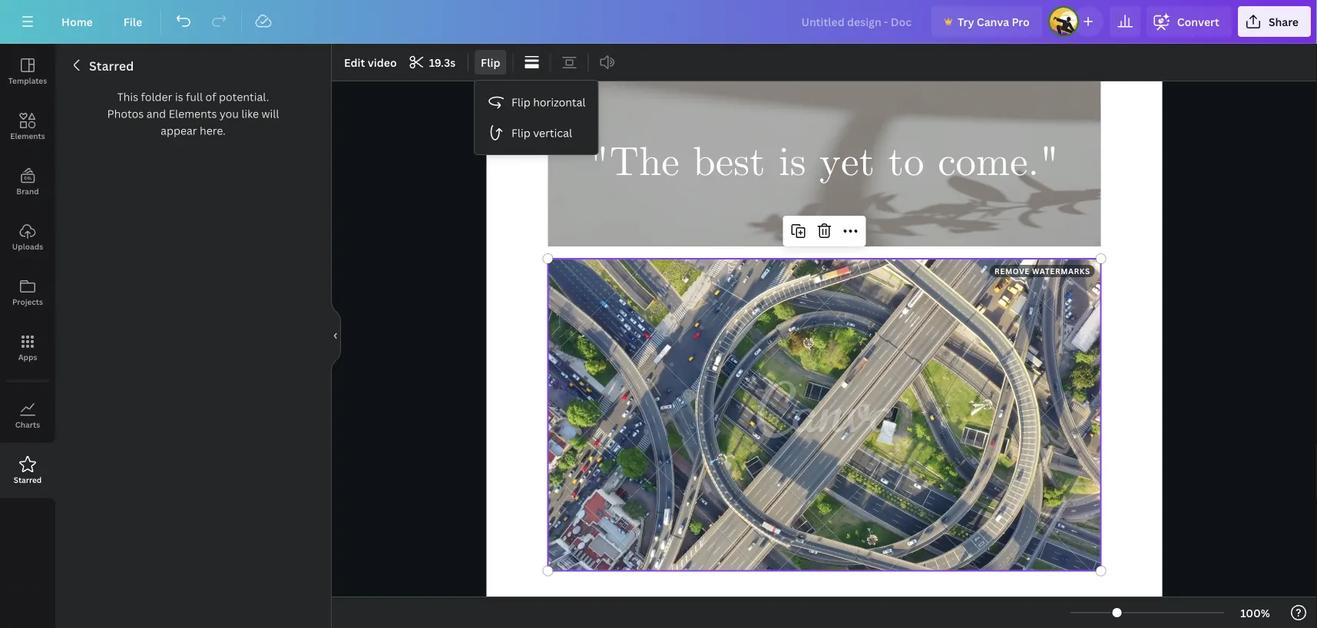 Task type: vqa. For each thing, say whether or not it's contained in the screenshot.
'Whiteboard'
no



Task type: locate. For each thing, give the bounding box(es) containing it.
flip up 'flip vertical' button
[[512, 95, 531, 109]]

flip horizontal
[[512, 95, 586, 109]]

best
[[693, 137, 766, 190]]

try
[[958, 14, 975, 29]]

0 vertical spatial elements
[[169, 106, 217, 121]]

is left yet
[[779, 137, 806, 190]]

edit video
[[344, 55, 397, 70]]

starred
[[89, 58, 134, 74], [14, 475, 42, 485]]

1 horizontal spatial is
[[779, 137, 806, 190]]

0 horizontal spatial elements
[[10, 131, 45, 141]]

flip right 19.3s
[[481, 55, 500, 70]]

starred inside button
[[14, 475, 42, 485]]

elements down full
[[169, 106, 217, 121]]

edit
[[344, 55, 365, 70]]

2 vertical spatial flip
[[512, 126, 531, 140]]

flip button
[[475, 50, 507, 75]]

horizontal
[[533, 95, 586, 109]]

1 vertical spatial is
[[779, 137, 806, 190]]

flip for flip vertical
[[512, 126, 531, 140]]

convert
[[1178, 14, 1220, 29]]

0 vertical spatial flip
[[481, 55, 500, 70]]

edit video button
[[338, 50, 403, 75]]

starred down charts
[[14, 475, 42, 485]]

try canva pro button
[[932, 6, 1042, 37]]

yet
[[820, 137, 875, 190]]

1 vertical spatial flip
[[512, 95, 531, 109]]

projects
[[12, 297, 43, 307]]

home
[[61, 14, 93, 29]]

list
[[475, 81, 598, 154]]

flip vertical button
[[475, 118, 598, 148]]

home link
[[49, 6, 105, 37]]

flip left 'vertical'
[[512, 126, 531, 140]]

0 horizontal spatial starred
[[14, 475, 42, 485]]

is
[[175, 90, 183, 104], [779, 137, 806, 190]]

appear
[[161, 123, 197, 138]]

1 horizontal spatial elements
[[169, 106, 217, 121]]

0 vertical spatial starred
[[89, 58, 134, 74]]

remove watermarks
[[995, 266, 1091, 276]]

charts button
[[0, 388, 55, 443]]

starred up this
[[89, 58, 134, 74]]

canva
[[977, 14, 1010, 29]]

Design title text field
[[789, 6, 926, 37]]

elements button
[[0, 99, 55, 154]]

1 vertical spatial starred
[[14, 475, 42, 485]]

file button
[[111, 6, 155, 37]]

flip
[[481, 55, 500, 70], [512, 95, 531, 109], [512, 126, 531, 140]]

100%
[[1241, 606, 1271, 620]]

elements up brand button in the left of the page
[[10, 131, 45, 141]]

flip inside button
[[512, 126, 531, 140]]

remove
[[995, 266, 1030, 276]]

pro
[[1012, 14, 1030, 29]]

0 horizontal spatial is
[[175, 90, 183, 104]]

flip for flip horizontal
[[512, 95, 531, 109]]

flip inside dropdown button
[[481, 55, 500, 70]]

elements
[[169, 106, 217, 121], [10, 131, 45, 141]]

potential.
[[219, 90, 269, 104]]

flip horizontal button
[[475, 87, 598, 118]]

this folder is full of potential. photos and elements you like will appear here.
[[107, 90, 279, 138]]

0 vertical spatial is
[[175, 90, 183, 104]]

is inside this folder is full of potential. photos and elements you like will appear here.
[[175, 90, 183, 104]]

apps
[[18, 352, 37, 362]]

flip inside button
[[512, 95, 531, 109]]

share button
[[1238, 6, 1311, 37]]

1 vertical spatial elements
[[10, 131, 45, 141]]

is left full
[[175, 90, 183, 104]]

to
[[889, 137, 925, 190]]

will
[[262, 106, 279, 121]]



Task type: describe. For each thing, give the bounding box(es) containing it.
brand
[[16, 186, 39, 196]]

uploads button
[[0, 210, 55, 265]]

elements inside this folder is full of potential. photos and elements you like will appear here.
[[169, 106, 217, 121]]

side panel tab list
[[0, 44, 55, 499]]

100% button
[[1231, 601, 1281, 625]]

and
[[147, 106, 166, 121]]

folder
[[141, 90, 172, 104]]

"the
[[589, 137, 680, 190]]

charts
[[15, 419, 40, 430]]

watermarks
[[1033, 266, 1091, 276]]

brand button
[[0, 154, 55, 210]]

uploads
[[12, 241, 43, 252]]

file
[[124, 14, 142, 29]]

you
[[220, 106, 239, 121]]

of
[[206, 90, 216, 104]]

hide image
[[331, 299, 341, 373]]

flip vertical
[[512, 126, 572, 140]]

full
[[186, 90, 203, 104]]

photos
[[107, 106, 144, 121]]

19.3s
[[429, 55, 456, 70]]

templates button
[[0, 44, 55, 99]]

"the best is yet to come."
[[589, 137, 1060, 190]]

flip for flip
[[481, 55, 500, 70]]

share
[[1269, 14, 1299, 29]]

here.
[[200, 123, 226, 138]]

templates
[[8, 75, 47, 86]]

apps button
[[0, 320, 55, 376]]

vertical
[[533, 126, 572, 140]]

remove watermarks button
[[990, 265, 1095, 277]]

is for best
[[779, 137, 806, 190]]

is for folder
[[175, 90, 183, 104]]

convert button
[[1147, 6, 1232, 37]]

video
[[368, 55, 397, 70]]

come."
[[938, 137, 1060, 190]]

elements inside button
[[10, 131, 45, 141]]

list containing flip horizontal
[[475, 81, 598, 154]]

1 horizontal spatial starred
[[89, 58, 134, 74]]

starred button
[[0, 443, 55, 499]]

like
[[241, 106, 259, 121]]

projects button
[[0, 265, 55, 320]]

try canva pro
[[958, 14, 1030, 29]]

main menu bar
[[0, 0, 1318, 44]]

this
[[117, 90, 138, 104]]

19.3s button
[[405, 50, 462, 75]]



